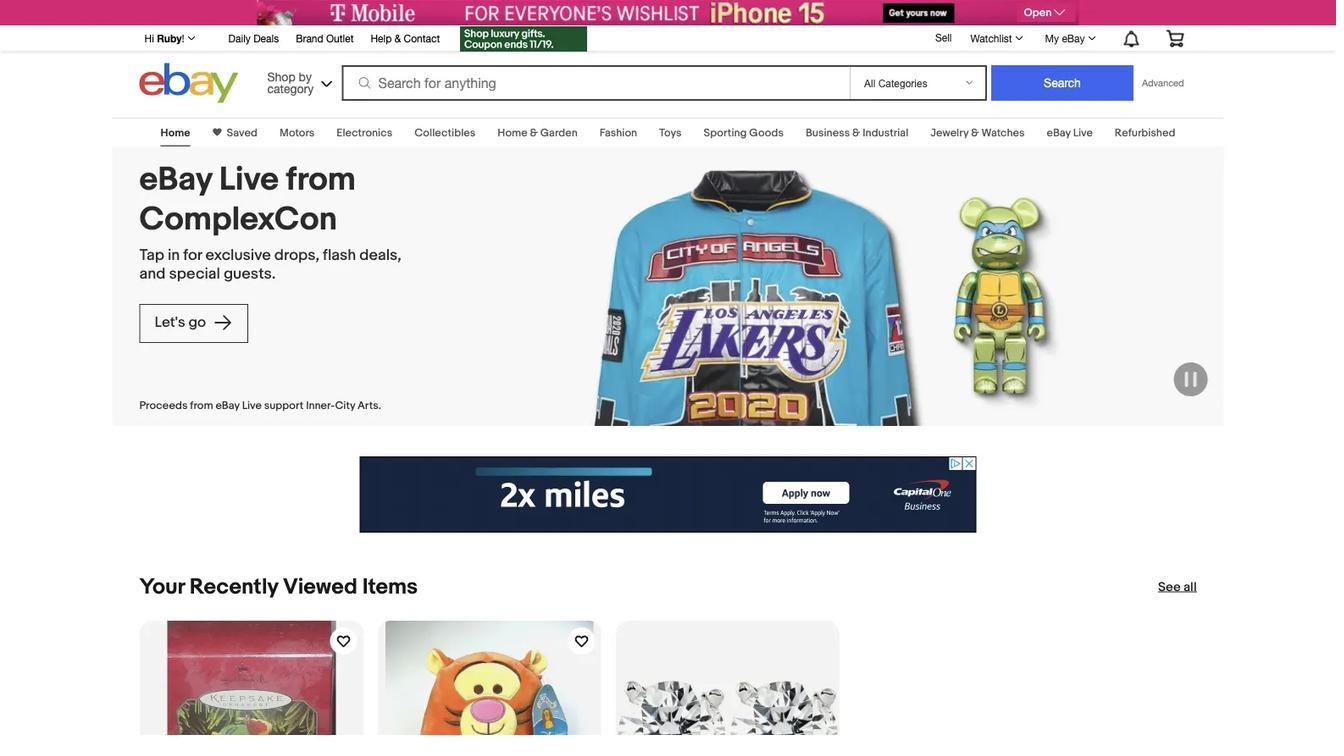 Task type: locate. For each thing, give the bounding box(es) containing it.
advertisement region
[[257, 0, 1079, 25], [360, 457, 976, 533]]

open
[[1024, 6, 1052, 19]]

2 vertical spatial live
[[242, 400, 262, 413]]

motors
[[280, 126, 315, 139]]

sell
[[935, 31, 952, 43]]

0 vertical spatial live
[[1073, 126, 1093, 139]]

hi
[[144, 32, 154, 44]]

1 home from the left
[[161, 126, 190, 139]]

inner-
[[306, 400, 335, 413]]

collectibles link
[[414, 126, 476, 139]]

business & industrial link
[[806, 126, 908, 139]]

proceeds from ebay live support inner-city arts.
[[139, 400, 381, 413]]

0 vertical spatial advertisement region
[[257, 0, 1079, 25]]

your shopping cart image
[[1165, 30, 1185, 47]]

home
[[161, 126, 190, 139], [498, 126, 528, 139]]

live left support
[[242, 400, 262, 413]]

complexcon
[[139, 200, 337, 239]]

ebay live from complexcon link
[[139, 160, 421, 239]]

Search for anything text field
[[344, 67, 846, 99]]

your
[[139, 574, 185, 600]]

help & contact link
[[371, 30, 440, 48]]

from down motors link
[[286, 160, 356, 200]]

1 horizontal spatial from
[[286, 160, 356, 200]]

recently
[[189, 574, 278, 600]]

ebay right my
[[1062, 32, 1085, 44]]

& right jewelry
[[971, 126, 979, 139]]

and
[[139, 265, 165, 284]]

support
[[264, 400, 304, 413]]

ebay inside ebay live from complexcon tap in for exclusive drops, flash deals, and special guests.
[[139, 160, 212, 200]]

viewed
[[283, 574, 357, 600]]

0 horizontal spatial from
[[190, 400, 213, 413]]

home & garden
[[498, 126, 578, 139]]

help & contact
[[371, 32, 440, 44]]

get the coupon image
[[460, 26, 587, 52]]

tap
[[139, 246, 164, 265]]

live inside ebay live from complexcon tap in for exclusive drops, flash deals, and special guests.
[[219, 160, 279, 200]]

0 vertical spatial from
[[286, 160, 356, 200]]

jewelry & watches
[[930, 126, 1025, 139]]

& left garden
[[530, 126, 538, 139]]

watchlist
[[970, 32, 1012, 44]]

electronics link
[[337, 126, 392, 139]]

live up complexcon
[[219, 160, 279, 200]]

let's
[[155, 314, 185, 332]]

ebay live from complexcon main content
[[0, 108, 1336, 735]]

deals
[[253, 32, 279, 44]]

ebay up complexcon
[[139, 160, 212, 200]]

from right proceeds on the bottom
[[190, 400, 213, 413]]

& right business
[[852, 126, 860, 139]]

0 horizontal spatial home
[[161, 126, 190, 139]]

see
[[1158, 579, 1181, 595]]

saved link
[[222, 126, 257, 139]]

live left 'refurbished' link
[[1073, 126, 1093, 139]]

saved
[[227, 126, 257, 139]]

shop by category banner
[[135, 21, 1197, 108]]

fashion
[[600, 126, 637, 139]]

advanced
[[1142, 78, 1184, 89]]

None submit
[[991, 65, 1134, 101]]

refurbished link
[[1115, 126, 1175, 139]]

ebay
[[1062, 32, 1085, 44], [1047, 126, 1071, 139], [139, 160, 212, 200], [216, 400, 240, 413]]

brand outlet link
[[296, 30, 354, 48]]

brand outlet
[[296, 32, 354, 44]]

advertisement region inside ebay live from complexcon main content
[[360, 457, 976, 533]]

ebay left support
[[216, 400, 240, 413]]

goods
[[749, 126, 784, 139]]

1 vertical spatial from
[[190, 400, 213, 413]]

arts.
[[358, 400, 381, 413]]

sporting
[[704, 126, 747, 139]]

1 horizontal spatial home
[[498, 126, 528, 139]]

from
[[286, 160, 356, 200], [190, 400, 213, 413]]

flash
[[323, 246, 356, 265]]

garden
[[540, 126, 578, 139]]

category
[[267, 81, 314, 95]]

home left garden
[[498, 126, 528, 139]]

1 vertical spatial advertisement region
[[360, 457, 976, 533]]

in
[[168, 246, 180, 265]]

home left saved link
[[161, 126, 190, 139]]

daily deals
[[228, 32, 279, 44]]

ebay live from complexcon tap in for exclusive drops, flash deals, and special guests.
[[139, 160, 401, 284]]

jewelry & watches link
[[930, 126, 1025, 139]]

live
[[1073, 126, 1093, 139], [219, 160, 279, 200], [242, 400, 262, 413]]

& right the help
[[394, 32, 401, 44]]

fashion link
[[600, 126, 637, 139]]

ebay live link
[[1047, 126, 1093, 139]]

& inside account navigation
[[394, 32, 401, 44]]

city
[[335, 400, 355, 413]]

1 vertical spatial live
[[219, 160, 279, 200]]

toys
[[659, 126, 682, 139]]

let's go link
[[139, 304, 248, 343]]

& for help
[[394, 32, 401, 44]]

2 home from the left
[[498, 126, 528, 139]]

&
[[394, 32, 401, 44], [530, 126, 538, 139], [852, 126, 860, 139], [971, 126, 979, 139]]



Task type: vqa. For each thing, say whether or not it's contained in the screenshot.
PayPal image
no



Task type: describe. For each thing, give the bounding box(es) containing it.
my ebay
[[1045, 32, 1085, 44]]

industrial
[[863, 126, 908, 139]]

none submit inside the shop by category banner
[[991, 65, 1134, 101]]

go
[[188, 314, 206, 332]]

deals,
[[360, 246, 401, 265]]

live for ebay live
[[1073, 126, 1093, 139]]

sell link
[[928, 31, 959, 43]]

& for jewelry
[[971, 126, 979, 139]]

account navigation
[[135, 21, 1197, 54]]

my ebay link
[[1036, 28, 1103, 48]]

shop
[[267, 69, 295, 83]]

advanced link
[[1134, 66, 1192, 100]]

brand
[[296, 32, 323, 44]]

home for home & garden
[[498, 126, 528, 139]]

your recently viewed items link
[[139, 574, 418, 600]]

sporting goods
[[704, 126, 784, 139]]

ebay live
[[1047, 126, 1093, 139]]

watchlist link
[[961, 28, 1031, 48]]

help
[[371, 32, 392, 44]]

& for home
[[530, 126, 538, 139]]

sporting goods link
[[704, 126, 784, 139]]

special
[[169, 265, 220, 284]]

refurbished
[[1115, 126, 1175, 139]]

guests.
[[224, 265, 276, 284]]

items
[[362, 574, 418, 600]]

toys link
[[659, 126, 682, 139]]

outlet
[[326, 32, 354, 44]]

daily
[[228, 32, 251, 44]]

my
[[1045, 32, 1059, 44]]

ruby
[[157, 32, 182, 44]]

open button
[[1017, 3, 1076, 22]]

by
[[299, 69, 312, 83]]

watches
[[981, 126, 1025, 139]]

motors link
[[280, 126, 315, 139]]

ebay inside my ebay link
[[1062, 32, 1085, 44]]

jewelry
[[930, 126, 969, 139]]

business
[[806, 126, 850, 139]]

daily deals link
[[228, 30, 279, 48]]

your recently viewed items
[[139, 574, 418, 600]]

live for ebay live from complexcon tap in for exclusive drops, flash deals, and special guests.
[[219, 160, 279, 200]]

see all link
[[1158, 579, 1197, 596]]

all
[[1184, 579, 1197, 595]]

see all
[[1158, 579, 1197, 595]]

let's go
[[155, 314, 209, 332]]

from inside ebay live from complexcon tap in for exclusive drops, flash deals, and special guests.
[[286, 160, 356, 200]]

shop by category
[[267, 69, 314, 95]]

electronics
[[337, 126, 392, 139]]

contact
[[404, 32, 440, 44]]

!
[[182, 32, 184, 44]]

collectibles
[[414, 126, 476, 139]]

exclusive
[[205, 246, 271, 265]]

& for business
[[852, 126, 860, 139]]

proceeds
[[139, 400, 188, 413]]

drops,
[[274, 246, 319, 265]]

home for home
[[161, 126, 190, 139]]

for
[[183, 246, 202, 265]]

ebay right watches
[[1047, 126, 1071, 139]]

home & garden link
[[498, 126, 578, 139]]

shop by category button
[[260, 63, 336, 100]]

business & industrial
[[806, 126, 908, 139]]

hi ruby !
[[144, 32, 184, 44]]



